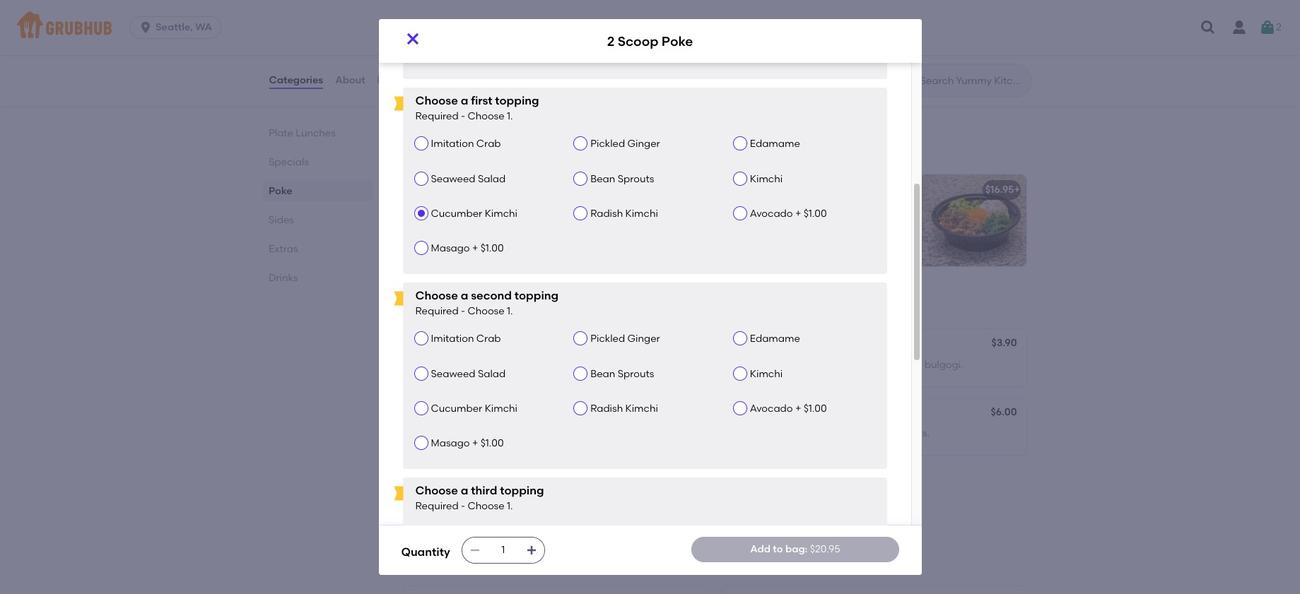 Task type: describe. For each thing, give the bounding box(es) containing it.
1 vertical spatial sides
[[401, 297, 442, 314]]

$3.90
[[992, 338, 1017, 350]]

sprouts for choose a second topping
[[618, 368, 654, 380]]

ginger for choose a second topping
[[628, 333, 660, 345]]

plate lunches
[[268, 127, 335, 139]]

salad for second
[[478, 368, 506, 380]]

search icon image
[[898, 72, 915, 89]]

raw pieces of tuna cut into cubes.
[[413, 428, 576, 440]]

shrimp
[[820, 55, 853, 67]]

1. for third
[[507, 501, 513, 513]]

2 pieces of fried pork and veggie egg rolls.
[[730, 428, 930, 440]]

choose up spam musubi
[[415, 290, 458, 303]]

with inside comes with 1 scoop of poke of your choice.
[[766, 204, 786, 216]]

gyoza
[[413, 477, 443, 489]]

bulgogi.
[[925, 359, 964, 371]]

charge.
[[514, 146, 545, 156]]

topping for choose a first topping
[[495, 94, 539, 108]]

cut
[[506, 428, 522, 440]]

choice
[[505, 55, 537, 67]]

2 scoop poke image
[[604, 175, 710, 267]]

add inside poke add sides for an additional charge.
[[401, 146, 419, 156]]

seaweed salad for second
[[431, 368, 506, 380]]

carte
[[750, 55, 776, 67]]

mayo
[[778, 13, 805, 25]]

1 vertical spatial fried
[[455, 497, 476, 509]]

beef
[[901, 359, 922, 371]]

side scoop poke
[[413, 408, 493, 420]]

0 horizontal spatial 1
[[730, 184, 733, 196]]

wrapped
[[560, 359, 603, 371]]

seasoned
[[491, 359, 537, 371]]

plate
[[268, 127, 293, 139]]

crab for first
[[477, 138, 501, 150]]

fried rice with your choice of protein and peas, carrots, and onions.
[[413, 55, 675, 81]]

0 vertical spatial 2 scoop poke
[[607, 33, 693, 49]]

topping for choose a third topping
[[500, 485, 544, 498]]

for
[[443, 146, 455, 156]]

2 tuna from the left
[[807, 13, 831, 25]]

egg
[[730, 408, 748, 420]]

1 horizontal spatial pork
[[807, 428, 829, 440]]

1. for first
[[507, 110, 513, 122]]

a for second
[[461, 290, 468, 303]]

la
[[739, 55, 748, 67]]

2 button
[[1260, 15, 1282, 40]]

salmon
[[644, 13, 681, 25]]

pieces for 2 pieces of fried pork and veggie egg rolls.
[[737, 428, 769, 440]]

$16.95 +
[[986, 184, 1020, 196]]

choose a second topping required - choose 1.
[[415, 290, 559, 317]]

and right third
[[503, 497, 522, 509]]

traditional salmon
[[591, 13, 681, 25]]

1 vertical spatial pork
[[479, 497, 500, 509]]

pickled ginger for choose a second topping
[[591, 333, 660, 345]]

pieces.
[[738, 359, 771, 371]]

poke up comes with 1 scoop of poke of your choice.
[[769, 184, 793, 196]]

specials
[[268, 156, 309, 168]]

into
[[524, 428, 542, 440]]

dumplings.
[[559, 497, 612, 509]]

scoop
[[794, 204, 824, 216]]

on
[[476, 359, 488, 371]]

poke add sides for an additional charge.
[[401, 127, 545, 156]]

korean fried chicken special image
[[920, 0, 1027, 13]]

rolls
[[751, 408, 774, 420]]

1 horizontal spatial veggie
[[853, 428, 885, 440]]

$4.50
[[674, 476, 701, 488]]

edamame for choose a second topping
[[750, 333, 800, 345]]

cucumber for first
[[431, 208, 483, 220]]

grilled
[[413, 359, 444, 371]]

4 for 4 pieces. fried dumplings filled with beef bulgogi.
[[730, 359, 735, 371]]

masago for second
[[431, 438, 470, 450]]

and left the peas,
[[588, 55, 607, 67]]

0 horizontal spatial extras
[[268, 243, 298, 255]]

avocado for choose a first topping
[[750, 208, 793, 220]]

2 inside button
[[1277, 21, 1282, 33]]

required for choose a third topping
[[415, 501, 459, 513]]

scoop down traditional salmon
[[618, 33, 659, 49]]

Search Yummy Kitchen search field
[[919, 74, 1027, 88]]

about
[[335, 74, 365, 86]]

svg image
[[404, 30, 421, 47]]

1 tempura from the left
[[855, 55, 897, 67]]

poke up tuna
[[470, 408, 493, 420]]

salad for first
[[478, 173, 506, 185]]

radish for choose a first topping
[[591, 208, 623, 220]]

about button
[[335, 55, 366, 106]]

protein
[[552, 55, 586, 67]]

house fried rice
[[413, 35, 494, 47]]

dumplings
[[800, 359, 851, 371]]

sprouts for choose a first topping
[[618, 173, 654, 185]]

choose down second
[[468, 305, 505, 317]]

$6.00
[[991, 407, 1017, 419]]

house
[[413, 35, 443, 47]]

- for third
[[461, 501, 465, 513]]

choose left third
[[415, 485, 458, 498]]

sides
[[421, 146, 441, 156]]

filled
[[853, 359, 876, 371]]

fried tofu
[[591, 47, 637, 59]]

categories button
[[268, 55, 324, 106]]

in
[[606, 359, 614, 371]]

carrots,
[[638, 55, 675, 67]]

cubes.
[[545, 428, 576, 440]]

bean for choose a first topping
[[591, 173, 615, 185]]

bean sprouts for choose a first topping
[[591, 173, 654, 185]]

raw
[[413, 428, 433, 440]]

Input item quantity number field
[[488, 538, 519, 564]]

choose down onions.
[[415, 94, 458, 108]]

fried inside fried rice with your choice of protein and peas, carrots, and onions.
[[413, 55, 437, 67]]

fried left "tofu"
[[591, 47, 615, 59]]

cucumber kimchi for first
[[431, 208, 518, 220]]

4 pieces. fried dumplings filled with beef bulgogi.
[[730, 359, 964, 371]]

quantity
[[401, 546, 450, 560]]

scoop for comes with 1 scoop of poke of your choice.
[[736, 184, 767, 196]]

avocado + $1.00 for choose a first topping
[[750, 208, 827, 220]]

bulgogi mandu
[[730, 339, 803, 351]]

spicy
[[750, 13, 776, 25]]

add to bag: $20.95
[[750, 544, 841, 556]]

comes for comes with 1 scoop of poke of your choice.
[[730, 204, 764, 216]]

poke for scoops
[[528, 204, 552, 216]]

radish kimchi for choose a first topping
[[591, 208, 658, 220]]

$16.95
[[986, 184, 1015, 196]]

1. for second
[[507, 305, 513, 317]]

bag:
[[786, 544, 808, 556]]

nori.
[[616, 359, 637, 371]]

wa
[[195, 21, 212, 33]]

pickled for choose a first topping
[[591, 138, 625, 150]]

your for 1 scoop poke
[[876, 204, 897, 216]]

imitation crab for first
[[431, 138, 501, 150]]

avocado for choose a second topping
[[750, 403, 793, 415]]

fried down mandu
[[774, 359, 798, 371]]

svg image inside 2 button
[[1260, 19, 1277, 36]]

seattle, wa button
[[129, 16, 227, 39]]

imitation for second
[[431, 333, 474, 345]]

spam musubi
[[413, 339, 478, 351]]

rice
[[472, 35, 494, 47]]

seattle, wa
[[156, 21, 212, 33]]

a
[[730, 55, 737, 67]]

1 vertical spatial rice
[[539, 359, 557, 371]]

- for second
[[461, 305, 465, 317]]

cucumber for second
[[431, 403, 483, 415]]

scoops
[[480, 204, 514, 216]]

seaweed for first
[[431, 173, 476, 185]]

choice. for comes with 2 scoops of poke of your choice.
[[413, 218, 448, 230]]

2 inside the comes with 2 scoops of poke of your choice.
[[472, 204, 477, 216]]



Task type: locate. For each thing, give the bounding box(es) containing it.
bean sprouts for choose a second topping
[[591, 368, 654, 380]]

1 avocado + $1.00 from the top
[[750, 208, 827, 220]]

1 vertical spatial veggie
[[524, 497, 556, 509]]

1 horizontal spatial your
[[566, 204, 587, 216]]

with inside fried rice with your choice of protein and peas, carrots, and onions.
[[459, 55, 479, 67]]

1 vertical spatial imitation crab
[[431, 333, 501, 345]]

1 vertical spatial salad
[[478, 368, 506, 380]]

with left scoops
[[449, 204, 469, 216]]

your for 2 scoop poke
[[566, 204, 587, 216]]

a for first
[[461, 94, 468, 108]]

rolls.
[[908, 428, 930, 440]]

2 horizontal spatial your
[[876, 204, 897, 216]]

crab up on
[[477, 333, 501, 345]]

0 vertical spatial -
[[461, 110, 465, 122]]

traditional tuna
[[431, 13, 508, 25]]

scoop for raw pieces of tuna cut into cubes.
[[436, 408, 467, 420]]

of inside fried rice with your choice of protein and peas, carrots, and onions.
[[540, 55, 549, 67]]

1 traditional from the left
[[431, 13, 483, 25]]

a left second
[[461, 290, 468, 303]]

of
[[540, 55, 549, 67], [516, 204, 526, 216], [554, 204, 563, 216], [826, 204, 836, 216], [864, 204, 874, 216], [470, 428, 479, 440], [771, 428, 781, 440]]

topping inside the choose a first topping required - choose 1.
[[495, 94, 539, 108]]

2 comes from the left
[[730, 204, 764, 216]]

1 1. from the top
[[507, 110, 513, 122]]

1 vertical spatial sprouts
[[618, 368, 654, 380]]

1 pickled ginger from the top
[[591, 138, 660, 150]]

avocado + $1.00 down 1 scoop poke at the right top
[[750, 208, 827, 220]]

0 vertical spatial crab
[[477, 138, 501, 150]]

spam
[[447, 359, 474, 371]]

0 horizontal spatial 2 scoop poke
[[413, 184, 478, 196]]

categories
[[269, 74, 323, 86]]

1 vertical spatial pickled ginger
[[591, 333, 660, 345]]

poke inside comes with 1 scoop of poke of your choice.
[[838, 204, 862, 216]]

veggie
[[853, 428, 885, 440], [524, 497, 556, 509]]

mandu
[[769, 339, 803, 351]]

seaweed down for
[[431, 173, 476, 185]]

0 vertical spatial bean
[[591, 173, 615, 185]]

2 avocado from the top
[[750, 403, 793, 415]]

1 horizontal spatial 1
[[789, 204, 792, 216]]

tempura right shrimp
[[855, 55, 897, 67]]

svg image inside seattle, wa button
[[139, 21, 153, 35]]

0 vertical spatial a
[[461, 94, 468, 108]]

comes with 1 scoop of poke of your choice.
[[730, 204, 897, 230]]

1 required from the top
[[415, 110, 459, 122]]

topping right third
[[500, 485, 544, 498]]

add left sides
[[401, 146, 419, 156]]

1 vertical spatial imitation
[[431, 333, 474, 345]]

pieces right 6
[[787, 55, 818, 67]]

0 vertical spatial 1.
[[507, 110, 513, 122]]

pieces down egg rolls
[[737, 428, 769, 440]]

egg
[[887, 428, 906, 440]]

0 horizontal spatial poke
[[528, 204, 552, 216]]

1 tuna from the left
[[485, 13, 508, 25]]

3 1. from the top
[[507, 501, 513, 513]]

scoop for comes with 2 scoops of poke of your choice.
[[421, 184, 452, 196]]

required
[[415, 110, 459, 122], [415, 305, 459, 317], [415, 501, 459, 513]]

a
[[461, 94, 468, 108], [461, 290, 468, 303], [461, 485, 468, 498]]

pickled
[[591, 138, 625, 150], [591, 333, 625, 345]]

choose down third
[[468, 501, 505, 513]]

1 crab from the top
[[477, 138, 501, 150]]

2 vertical spatial -
[[461, 501, 465, 513]]

scoop up comes with 1 scoop of poke of your choice.
[[736, 184, 767, 196]]

0 horizontal spatial choice.
[[413, 218, 448, 230]]

1 bean from the top
[[591, 173, 615, 185]]

0 vertical spatial avocado + $1.00
[[750, 208, 827, 220]]

topping inside choose a second topping required - choose 1.
[[515, 290, 559, 303]]

an
[[457, 146, 467, 156]]

2 avocado + $1.00 from the top
[[750, 403, 827, 415]]

1 sprouts from the top
[[618, 173, 654, 185]]

1 horizontal spatial sides
[[401, 297, 442, 314]]

2 bean sprouts from the top
[[591, 368, 654, 380]]

1 vertical spatial add
[[750, 544, 771, 556]]

1 vertical spatial cucumber
[[431, 403, 483, 415]]

fried down traditional tuna
[[446, 35, 470, 47]]

poke down an
[[454, 184, 478, 196]]

0 vertical spatial 4
[[730, 359, 735, 371]]

fried
[[446, 35, 470, 47], [591, 47, 615, 59], [413, 55, 437, 67], [774, 359, 798, 371]]

salad down the additional
[[478, 173, 506, 185]]

2 1. from the top
[[507, 305, 513, 317]]

reviews button
[[377, 55, 417, 106]]

poke right scoops
[[528, 204, 552, 216]]

0 vertical spatial sprouts
[[618, 173, 654, 185]]

3 a from the top
[[461, 485, 468, 498]]

rice inside fried rice with your choice of protein and peas, carrots, and onions.
[[439, 55, 457, 67]]

pieces for raw pieces of tuna cut into cubes.
[[436, 428, 467, 440]]

masago + $1.00 down side scoop poke
[[431, 438, 504, 450]]

$12.00
[[987, 33, 1017, 45]]

0 horizontal spatial sides
[[268, 214, 294, 226]]

tuna
[[481, 428, 504, 440]]

1 a from the top
[[461, 94, 468, 108]]

1 edamame from the top
[[750, 138, 800, 150]]

0 vertical spatial salad
[[478, 173, 506, 185]]

a inside choose a third topping required - choose 1.
[[461, 485, 468, 498]]

required down gyoza
[[415, 501, 459, 513]]

0 vertical spatial ginger
[[628, 138, 660, 150]]

tuna right the mayo
[[807, 13, 831, 25]]

1 masago from the top
[[431, 243, 470, 255]]

edamame for choose a first topping
[[750, 138, 800, 150]]

third
[[471, 485, 497, 498]]

with up onions.
[[459, 55, 479, 67]]

bean
[[591, 173, 615, 185], [591, 368, 615, 380]]

masago + $1.00
[[431, 243, 504, 255], [431, 438, 504, 450]]

scoop right side
[[436, 408, 467, 420]]

onions.
[[434, 69, 468, 81]]

1. inside choose a third topping required - choose 1.
[[507, 501, 513, 513]]

sides up drinks
[[268, 214, 294, 226]]

2 seaweed salad from the top
[[431, 368, 506, 380]]

poke
[[662, 33, 693, 49], [401, 127, 438, 144], [454, 184, 478, 196], [769, 184, 793, 196], [268, 185, 292, 197], [470, 408, 493, 420]]

sauce.
[[966, 55, 998, 67]]

topping
[[495, 94, 539, 108], [515, 290, 559, 303], [500, 485, 544, 498]]

0 vertical spatial radish kimchi
[[591, 208, 658, 220]]

3 - from the top
[[461, 501, 465, 513]]

1 vertical spatial edamame
[[750, 333, 800, 345]]

seaweed salad down an
[[431, 173, 506, 185]]

traditional for traditional salmon
[[591, 13, 642, 25]]

1. up input item quantity number field
[[507, 501, 513, 513]]

seattle,
[[156, 21, 193, 33]]

2 radish from the top
[[591, 403, 623, 415]]

radish kimchi for choose a second topping
[[591, 403, 658, 415]]

- inside the choose a first topping required - choose 1.
[[461, 110, 465, 122]]

svg image
[[1200, 19, 1217, 36], [1260, 19, 1277, 36], [139, 21, 153, 35], [469, 545, 481, 557], [526, 545, 537, 557]]

0 vertical spatial required
[[415, 110, 459, 122]]

1 scoop poke image
[[920, 175, 1027, 267]]

1 vertical spatial masago
[[431, 438, 470, 450]]

0 vertical spatial imitation crab
[[431, 138, 501, 150]]

0 vertical spatial pork
[[807, 428, 829, 440]]

1 horizontal spatial tuna
[[807, 13, 831, 25]]

1 vertical spatial pickled
[[591, 333, 625, 345]]

crab right an
[[477, 138, 501, 150]]

ginger
[[628, 138, 660, 150], [628, 333, 660, 345]]

reviews
[[377, 74, 417, 86]]

1. inside choose a second topping required - choose 1.
[[507, 305, 513, 317]]

1 vertical spatial seaweed
[[431, 368, 476, 380]]

egg rolls
[[730, 408, 774, 420]]

2 pickled from the top
[[591, 333, 625, 345]]

0 vertical spatial avocado
[[750, 208, 793, 220]]

veggie left dumplings.
[[524, 497, 556, 509]]

2 ginger from the top
[[628, 333, 660, 345]]

seaweed
[[431, 173, 476, 185], [431, 368, 476, 380]]

second
[[471, 290, 512, 303]]

and
[[588, 55, 607, 67], [413, 69, 432, 81], [831, 428, 850, 440], [503, 497, 522, 509]]

with down 1 scoop poke at the right top
[[766, 204, 786, 216]]

choice.
[[413, 218, 448, 230], [730, 218, 764, 230]]

bulgogi
[[730, 339, 767, 351]]

comes
[[413, 204, 447, 216], [730, 204, 764, 216]]

comes inside the comes with 2 scoops of poke of your choice.
[[413, 204, 447, 216]]

main navigation navigation
[[0, 0, 1301, 55]]

pieces down gyoza
[[421, 497, 452, 509]]

0 vertical spatial sides
[[268, 214, 294, 226]]

add left 'to' on the right of the page
[[750, 544, 771, 556]]

3 required from the top
[[415, 501, 459, 513]]

4 for 4 pieces fried pork and veggie dumplings.
[[413, 497, 418, 509]]

$20.95
[[810, 544, 841, 556]]

0 horizontal spatial veggie
[[524, 497, 556, 509]]

1 comes from the left
[[413, 204, 447, 216]]

tempura up search yummy kitchen search box
[[922, 55, 964, 67]]

1 horizontal spatial choice.
[[730, 218, 764, 230]]

4 left pieces.
[[730, 359, 735, 371]]

2 a from the top
[[461, 290, 468, 303]]

avocado + $1.00 up 2 pieces of fried pork and veggie egg rolls.
[[750, 403, 827, 415]]

1 vertical spatial masago + $1.00
[[431, 438, 504, 450]]

0 vertical spatial add
[[401, 146, 419, 156]]

0 horizontal spatial tempura
[[855, 55, 897, 67]]

0 horizontal spatial your
[[482, 55, 503, 67]]

choice. inside the comes with 2 scoops of poke of your choice.
[[413, 218, 448, 230]]

seaweed salad for first
[[431, 173, 506, 185]]

poke down salmon
[[662, 33, 693, 49]]

crab
[[477, 138, 501, 150], [477, 333, 501, 345]]

1 cucumber kimchi from the top
[[431, 208, 518, 220]]

cucumber kimchi
[[431, 208, 518, 220], [431, 403, 518, 415]]

required inside choose a third topping required - choose 1.
[[415, 501, 459, 513]]

spicy mayo tuna
[[750, 13, 831, 25]]

2
[[1277, 21, 1282, 33], [607, 33, 615, 49], [413, 184, 418, 196], [472, 204, 477, 216], [730, 428, 735, 440]]

1 choice. from the left
[[413, 218, 448, 230]]

1 horizontal spatial extras
[[401, 554, 448, 571]]

imitation crab
[[431, 138, 501, 150], [431, 333, 501, 345]]

a left first
[[461, 94, 468, 108]]

0 horizontal spatial add
[[401, 146, 419, 156]]

1 vertical spatial seaweed salad
[[431, 368, 506, 380]]

2 scoop poke up carrots,
[[607, 33, 693, 49]]

salad right the spam
[[478, 368, 506, 380]]

1 seaweed salad from the top
[[431, 173, 506, 185]]

1 horizontal spatial 4
[[730, 359, 735, 371]]

masago + $1.00 down the comes with 2 scoops of poke of your choice.
[[431, 243, 504, 255]]

masago down side scoop poke
[[431, 438, 470, 450]]

and left onions.
[[413, 69, 432, 81]]

with up the search icon at the top
[[900, 55, 920, 67]]

1 vertical spatial 1
[[789, 204, 792, 216]]

first
[[471, 94, 493, 108]]

choice. for comes with 1 scoop of poke of your choice.
[[730, 218, 764, 230]]

0 vertical spatial masago + $1.00
[[431, 243, 504, 255]]

tuna up rice
[[485, 13, 508, 25]]

sides up spam
[[401, 297, 442, 314]]

0 vertical spatial rice
[[439, 55, 457, 67]]

and left egg at bottom right
[[831, 428, 850, 440]]

0 horizontal spatial fried
[[455, 497, 476, 509]]

1 horizontal spatial 2 scoop poke
[[607, 33, 693, 49]]

0 horizontal spatial tuna
[[485, 13, 508, 25]]

2 cucumber from the top
[[431, 403, 483, 415]]

required for choose a second topping
[[415, 305, 459, 317]]

seaweed down musubi
[[431, 368, 476, 380]]

1 vertical spatial 1.
[[507, 305, 513, 317]]

1 vertical spatial avocado + $1.00
[[750, 403, 827, 415]]

0 vertical spatial pickled
[[591, 138, 625, 150]]

scoop down sides
[[421, 184, 452, 196]]

comes inside comes with 1 scoop of poke of your choice.
[[730, 204, 764, 216]]

avocado right egg
[[750, 403, 793, 415]]

topping right first
[[495, 94, 539, 108]]

your inside fried rice with your choice of protein and peas, carrots, and onions.
[[482, 55, 503, 67]]

choice. inside comes with 1 scoop of poke of your choice.
[[730, 218, 764, 230]]

seaweed for second
[[431, 368, 476, 380]]

poke right the "scoop" in the top of the page
[[838, 204, 862, 216]]

pickled ginger for choose a first topping
[[591, 138, 660, 150]]

traditional up 'fried tofu'
[[591, 13, 642, 25]]

2 vertical spatial a
[[461, 485, 468, 498]]

0 horizontal spatial pork
[[479, 497, 500, 509]]

traditional up house fried rice
[[431, 13, 483, 25]]

1 vertical spatial radish
[[591, 403, 623, 415]]

cucumber kimchi for second
[[431, 403, 518, 415]]

2 pickled ginger from the top
[[591, 333, 660, 345]]

ginger for choose a first topping
[[628, 138, 660, 150]]

avocado + $1.00
[[750, 208, 827, 220], [750, 403, 827, 415]]

comes down 1 scoop poke at the right top
[[730, 204, 764, 216]]

choose down first
[[468, 110, 505, 122]]

4 down gyoza
[[413, 497, 418, 509]]

cucumber kimchi up tuna
[[431, 403, 518, 415]]

1 radish kimchi from the top
[[591, 208, 658, 220]]

0 vertical spatial cucumber kimchi
[[431, 208, 518, 220]]

choose a first topping required - choose 1.
[[415, 94, 539, 122]]

cucumber down an
[[431, 208, 483, 220]]

a left third
[[461, 485, 468, 498]]

with inside the comes with 2 scoops of poke of your choice.
[[449, 204, 469, 216]]

- inside choose a second topping required - choose 1.
[[461, 305, 465, 317]]

pork
[[807, 428, 829, 440], [479, 497, 500, 509]]

topping right second
[[515, 290, 559, 303]]

$15.50
[[667, 33, 697, 45]]

required up spam musubi
[[415, 305, 459, 317]]

2 seaweed from the top
[[431, 368, 476, 380]]

poke inside poke add sides for an additional charge.
[[401, 127, 438, 144]]

masago
[[431, 243, 470, 255], [431, 438, 470, 450]]

0 vertical spatial seaweed salad
[[431, 173, 506, 185]]

peas,
[[610, 55, 636, 67]]

1 horizontal spatial add
[[750, 544, 771, 556]]

0 horizontal spatial rice
[[439, 55, 457, 67]]

poke
[[528, 204, 552, 216], [838, 204, 862, 216]]

avocado down 1 scoop poke at the right top
[[750, 208, 793, 220]]

cucumber kimchi down an
[[431, 208, 518, 220]]

2 tempura from the left
[[922, 55, 964, 67]]

2 scoop poke down for
[[413, 184, 478, 196]]

0 vertical spatial bean sprouts
[[591, 173, 654, 185]]

1 masago + $1.00 from the top
[[431, 243, 504, 255]]

2 traditional from the left
[[591, 13, 642, 25]]

2 masago from the top
[[431, 438, 470, 450]]

masago down the comes with 2 scoops of poke of your choice.
[[431, 243, 470, 255]]

1 bean sprouts from the top
[[591, 173, 654, 185]]

1 cucumber from the top
[[431, 208, 483, 220]]

rice up onions.
[[439, 55, 457, 67]]

side
[[413, 408, 434, 420]]

2 sprouts from the top
[[618, 368, 654, 380]]

a for third
[[461, 485, 468, 498]]

imitation for first
[[431, 138, 474, 150]]

masago + $1.00 for first
[[431, 243, 504, 255]]

1 vertical spatial required
[[415, 305, 459, 317]]

choose a third topping required - choose 1.
[[415, 485, 544, 513]]

masago for first
[[431, 243, 470, 255]]

1 - from the top
[[461, 110, 465, 122]]

1. down second
[[507, 305, 513, 317]]

with left beef
[[878, 359, 898, 371]]

0 vertical spatial imitation
[[431, 138, 474, 150]]

1 seaweed from the top
[[431, 173, 476, 185]]

0 vertical spatial masago
[[431, 243, 470, 255]]

6
[[778, 55, 784, 67]]

edamame up 1 scoop poke at the right top
[[750, 138, 800, 150]]

2 masago + $1.00 from the top
[[431, 438, 504, 450]]

0 vertical spatial pickled ginger
[[591, 138, 660, 150]]

spam
[[413, 339, 441, 351]]

0 vertical spatial 1
[[730, 184, 733, 196]]

1 horizontal spatial fried
[[783, 428, 805, 440]]

avocado + $1.00 for choose a second topping
[[750, 403, 827, 415]]

1 ginger from the top
[[628, 138, 660, 150]]

poke inside the comes with 2 scoops of poke of your choice.
[[528, 204, 552, 216]]

to
[[773, 544, 783, 556]]

1 avocado from the top
[[750, 208, 793, 220]]

2 imitation from the top
[[431, 333, 474, 345]]

pork down dumplings
[[807, 428, 829, 440]]

required up sides
[[415, 110, 459, 122]]

additional
[[469, 146, 512, 156]]

crab for second
[[477, 333, 501, 345]]

2 vertical spatial 1.
[[507, 501, 513, 513]]

avocado
[[750, 208, 793, 220], [750, 403, 793, 415]]

rice left wrapped
[[539, 359, 557, 371]]

cucumber up raw
[[431, 403, 483, 415]]

1 vertical spatial bean sprouts
[[591, 368, 654, 380]]

0 vertical spatial veggie
[[853, 428, 885, 440]]

veggie left egg at bottom right
[[853, 428, 885, 440]]

2 vertical spatial topping
[[500, 485, 544, 498]]

pickled for choose a second topping
[[591, 333, 625, 345]]

a la carte 6 pieces shrimp tempura with tempura sauce.
[[730, 55, 998, 67]]

masago + $1.00 for second
[[431, 438, 504, 450]]

1 poke from the left
[[528, 204, 552, 216]]

2 cucumber kimchi from the top
[[431, 403, 518, 415]]

poke up sides
[[401, 127, 438, 144]]

2 edamame from the top
[[750, 333, 800, 345]]

drinks
[[268, 272, 298, 284]]

pork up input item quantity number field
[[479, 497, 500, 509]]

a inside choose a second topping required - choose 1.
[[461, 290, 468, 303]]

2 required from the top
[[415, 305, 459, 317]]

0 vertical spatial fried
[[783, 428, 805, 440]]

$1.00
[[804, 208, 827, 220], [481, 243, 504, 255], [804, 403, 827, 415], [481, 438, 504, 450]]

0 horizontal spatial comes
[[413, 204, 447, 216]]

2 crab from the top
[[477, 333, 501, 345]]

1 salad from the top
[[478, 173, 506, 185]]

1 vertical spatial 2 scoop poke
[[413, 184, 478, 196]]

seaweed salad down musubi
[[431, 368, 506, 380]]

pieces for 4 pieces fried pork and veggie dumplings.
[[421, 497, 452, 509]]

bean for choose a second topping
[[591, 368, 615, 380]]

1 scoop poke
[[730, 184, 793, 196]]

1 vertical spatial extras
[[401, 554, 448, 571]]

- for first
[[461, 110, 465, 122]]

poke for scoop
[[838, 204, 862, 216]]

choose
[[415, 94, 458, 108], [468, 110, 505, 122], [415, 290, 458, 303], [468, 305, 505, 317], [415, 485, 458, 498], [468, 501, 505, 513]]

1 vertical spatial avocado
[[750, 403, 793, 415]]

kimchi
[[750, 173, 783, 185], [485, 208, 518, 220], [626, 208, 658, 220], [750, 368, 783, 380], [485, 403, 518, 415], [626, 403, 658, 415]]

2 - from the top
[[461, 305, 465, 317]]

fried down house
[[413, 55, 437, 67]]

0 horizontal spatial 4
[[413, 497, 418, 509]]

2 imitation crab from the top
[[431, 333, 501, 345]]

topping inside choose a third topping required - choose 1.
[[500, 485, 544, 498]]

0 vertical spatial topping
[[495, 94, 539, 108]]

0 vertical spatial cucumber
[[431, 208, 483, 220]]

required for choose a first topping
[[415, 110, 459, 122]]

your inside the comes with 2 scoops of poke of your choice.
[[566, 204, 587, 216]]

2 salad from the top
[[478, 368, 506, 380]]

- inside choose a third topping required - choose 1.
[[461, 501, 465, 513]]

edamame up pieces.
[[750, 333, 800, 345]]

1 pickled from the top
[[591, 138, 625, 150]]

4 pieces fried pork and veggie dumplings.
[[413, 497, 612, 509]]

1 inside comes with 1 scoop of poke of your choice.
[[789, 204, 792, 216]]

1 vertical spatial topping
[[515, 290, 559, 303]]

1 vertical spatial radish kimchi
[[591, 403, 658, 415]]

2 radish kimchi from the top
[[591, 403, 658, 415]]

required inside choose a second topping required - choose 1.
[[415, 305, 459, 317]]

comes with 2 scoops of poke of your choice.
[[413, 204, 587, 230]]

seaweed salad
[[431, 173, 506, 185], [431, 368, 506, 380]]

2 poke from the left
[[838, 204, 862, 216]]

1. up the additional
[[507, 110, 513, 122]]

with
[[459, 55, 479, 67], [900, 55, 920, 67], [449, 204, 469, 216], [766, 204, 786, 216], [878, 359, 898, 371]]

required inside the choose a first topping required - choose 1.
[[415, 110, 459, 122]]

sides
[[268, 214, 294, 226], [401, 297, 442, 314]]

1 imitation from the top
[[431, 138, 474, 150]]

+
[[1015, 184, 1020, 196], [796, 208, 801, 220], [472, 243, 478, 255], [796, 403, 801, 415], [472, 438, 478, 450]]

2 vertical spatial required
[[415, 501, 459, 513]]

comes for comes with 2 scoops of poke of your choice.
[[413, 204, 447, 216]]

lunches
[[296, 127, 335, 139]]

radish for choose a second topping
[[591, 403, 623, 415]]

pieces down side scoop poke
[[436, 428, 467, 440]]

1 horizontal spatial poke
[[838, 204, 862, 216]]

a inside the choose a first topping required - choose 1.
[[461, 94, 468, 108]]

2 choice. from the left
[[730, 218, 764, 230]]

1 vertical spatial -
[[461, 305, 465, 317]]

comes down sides
[[413, 204, 447, 216]]

0 horizontal spatial traditional
[[431, 13, 483, 25]]

tofu
[[617, 47, 637, 59]]

2 bean from the top
[[591, 368, 615, 380]]

1 radish from the top
[[591, 208, 623, 220]]

1 imitation crab from the top
[[431, 138, 501, 150]]

traditional for traditional tuna
[[431, 13, 483, 25]]

pieces
[[787, 55, 818, 67], [436, 428, 467, 440], [737, 428, 769, 440], [421, 497, 452, 509]]

topping for choose a second topping
[[515, 290, 559, 303]]

1. inside the choose a first topping required - choose 1.
[[507, 110, 513, 122]]

1 vertical spatial cucumber kimchi
[[431, 403, 518, 415]]

imitation crab for second
[[431, 333, 501, 345]]

1 horizontal spatial traditional
[[591, 13, 642, 25]]

0 vertical spatial edamame
[[750, 138, 800, 150]]

your inside comes with 1 scoop of poke of your choice.
[[876, 204, 897, 216]]

1.
[[507, 110, 513, 122], [507, 305, 513, 317], [507, 501, 513, 513]]

poke down 'specials'
[[268, 185, 292, 197]]

musubi
[[443, 339, 478, 351]]



Task type: vqa. For each thing, say whether or not it's contained in the screenshot.
s
no



